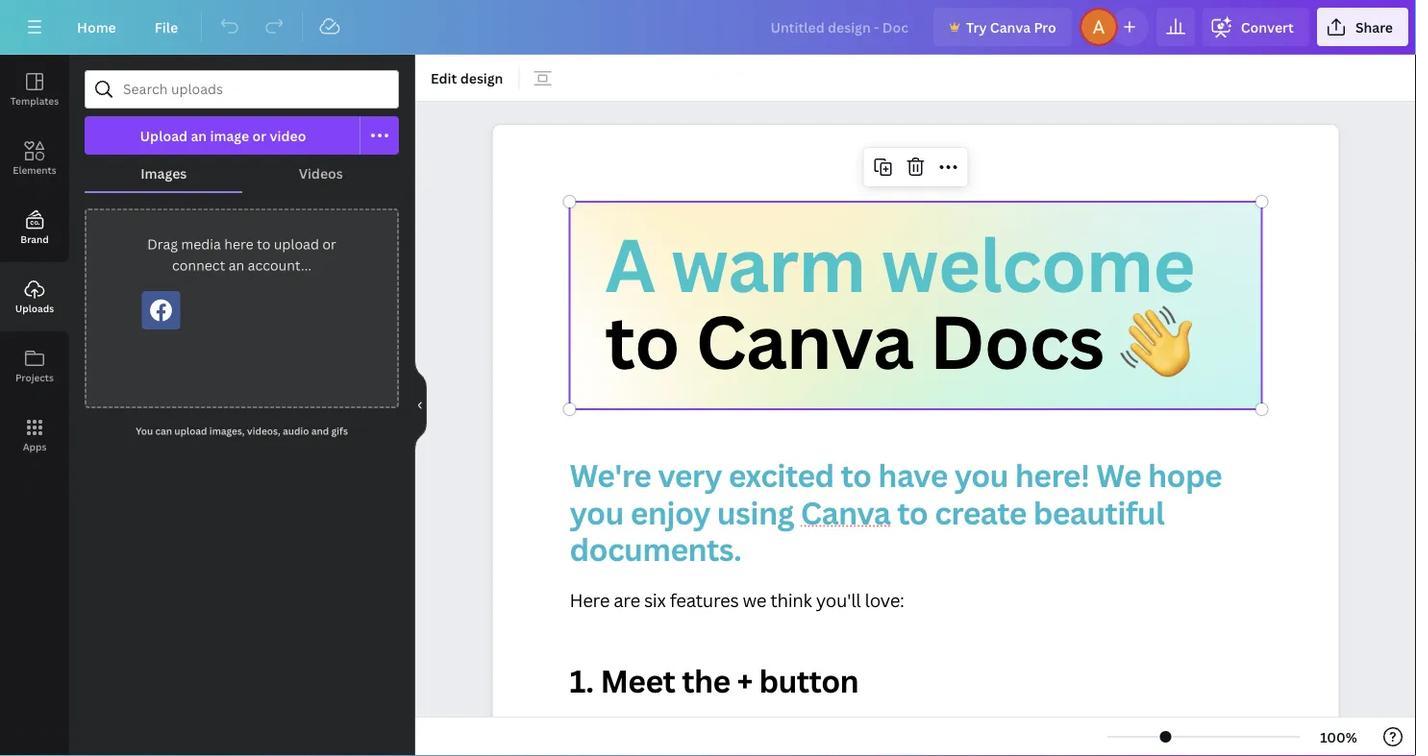 Task type: describe. For each thing, give the bounding box(es) containing it.
pro
[[1034, 18, 1057, 36]]

side panel tab list
[[0, 55, 69, 470]]

here are six features we think you'll love:
[[570, 588, 905, 613]]

or inside the upload an image or video button
[[252, 126, 266, 145]]

convert
[[1241, 18, 1294, 36]]

projects button
[[0, 332, 69, 401]]

here
[[570, 588, 610, 613]]

an inside the upload an image or video button
[[191, 126, 207, 145]]

hide image
[[414, 360, 427, 452]]

share button
[[1317, 8, 1409, 46]]

connect
[[172, 256, 225, 275]]

edit
[[431, 69, 457, 87]]

convert button
[[1203, 8, 1310, 46]]

here!
[[1015, 455, 1090, 497]]

meet
[[601, 661, 675, 703]]

can
[[155, 425, 172, 438]]

file
[[155, 18, 178, 36]]

Search uploads search field
[[123, 71, 387, 108]]

videos,
[[247, 425, 281, 438]]

we're very excited to have you here! we hope you enjoy using canva to create beautiful documents.
[[570, 455, 1229, 570]]

templates button
[[0, 55, 69, 124]]

love:
[[865, 588, 905, 613]]

images button
[[85, 155, 243, 191]]

image
[[210, 126, 249, 145]]

and
[[311, 425, 329, 438]]

canva inside we're very excited to have you here! we hope you enjoy using canva to create beautiful documents.
[[801, 492, 891, 534]]

upload an image or video button
[[85, 116, 361, 155]]

1. meet the + button
[[570, 661, 859, 703]]

none text field containing a warm welcome
[[493, 125, 1339, 757]]

1.
[[570, 661, 594, 703]]

we
[[743, 588, 766, 613]]

we're
[[570, 455, 651, 497]]

six
[[644, 588, 666, 613]]

upload inside drag media here to upload or connect an account...
[[274, 235, 319, 253]]

welcome
[[882, 214, 1195, 314]]

button
[[759, 661, 859, 703]]

very
[[658, 455, 722, 497]]

home
[[77, 18, 116, 36]]

design
[[460, 69, 503, 87]]

drag
[[147, 235, 178, 253]]

brand button
[[0, 193, 69, 263]]

the
[[682, 661, 730, 703]]

beautiful
[[1033, 492, 1165, 534]]

projects
[[15, 371, 54, 384]]

an inside drag media here to upload or connect an account...
[[229, 256, 244, 275]]

+
[[737, 661, 753, 703]]



Task type: vqa. For each thing, say whether or not it's contained in the screenshot.
hope
yes



Task type: locate. For each thing, give the bounding box(es) containing it.
have
[[878, 455, 948, 497]]

Design title text field
[[755, 8, 926, 46]]

audio
[[283, 425, 309, 438]]

enjoy
[[630, 492, 710, 534]]

using
[[717, 492, 794, 534]]

share
[[1356, 18, 1393, 36]]

you
[[955, 455, 1009, 497], [570, 492, 624, 534]]

0 vertical spatial upload
[[274, 235, 319, 253]]

create
[[935, 492, 1027, 534]]

0 vertical spatial an
[[191, 126, 207, 145]]

here
[[224, 235, 254, 253]]

edit design button
[[423, 63, 511, 93]]

👋
[[1120, 291, 1193, 391]]

1 horizontal spatial an
[[229, 256, 244, 275]]

videos
[[299, 164, 343, 182]]

canva inside button
[[990, 18, 1031, 36]]

an left 'image'
[[191, 126, 207, 145]]

upload up account...
[[274, 235, 319, 253]]

1 vertical spatial an
[[229, 256, 244, 275]]

warm
[[671, 214, 865, 314]]

a
[[605, 214, 655, 314]]

main menu bar
[[0, 0, 1417, 55]]

brand
[[20, 233, 49, 246]]

think
[[771, 588, 812, 613]]

templates
[[10, 94, 59, 107]]

or
[[252, 126, 266, 145], [323, 235, 336, 253]]

images,
[[209, 425, 245, 438]]

upload right 'can'
[[174, 425, 207, 438]]

0 horizontal spatial you
[[570, 492, 624, 534]]

upload
[[140, 126, 188, 145]]

try canva pro
[[966, 18, 1057, 36]]

canva
[[990, 18, 1031, 36], [696, 291, 914, 391], [801, 492, 891, 534]]

you
[[136, 425, 153, 438]]

features
[[670, 588, 739, 613]]

or inside drag media here to upload or connect an account...
[[323, 235, 336, 253]]

2 vertical spatial canva
[[801, 492, 891, 534]]

apps
[[23, 440, 47, 453]]

you can upload images, videos, audio and gifs
[[136, 425, 348, 438]]

drag media here to upload or connect an account...
[[147, 235, 336, 275]]

an down here
[[229, 256, 244, 275]]

docs
[[930, 291, 1104, 391]]

images
[[141, 164, 187, 182]]

apps button
[[0, 401, 69, 470]]

you'll
[[816, 588, 861, 613]]

excited
[[729, 455, 834, 497]]

a warm welcome
[[605, 214, 1195, 314]]

try canva pro button
[[934, 8, 1072, 46]]

1 horizontal spatial upload
[[274, 235, 319, 253]]

canva for pro
[[990, 18, 1031, 36]]

1 vertical spatial upload
[[174, 425, 207, 438]]

upload
[[274, 235, 319, 253], [174, 425, 207, 438]]

are
[[614, 588, 640, 613]]

home link
[[62, 8, 132, 46]]

video
[[270, 126, 306, 145]]

try
[[966, 18, 987, 36]]

account...
[[248, 256, 312, 275]]

elements
[[13, 163, 56, 176]]

you left enjoy
[[570, 492, 624, 534]]

an
[[191, 126, 207, 145], [229, 256, 244, 275]]

media
[[181, 235, 221, 253]]

to canva docs 👋
[[605, 291, 1193, 391]]

documents.
[[570, 529, 742, 570]]

100% button
[[1308, 722, 1370, 753]]

uploads
[[15, 302, 54, 315]]

gifs
[[331, 425, 348, 438]]

edit design
[[431, 69, 503, 87]]

hope
[[1148, 455, 1222, 497]]

canva for docs
[[696, 291, 914, 391]]

uploads button
[[0, 263, 69, 332]]

0 vertical spatial or
[[252, 126, 266, 145]]

1 vertical spatial or
[[323, 235, 336, 253]]

to
[[257, 235, 271, 253], [605, 291, 680, 391], [841, 455, 872, 497], [898, 492, 928, 534]]

0 horizontal spatial or
[[252, 126, 266, 145]]

None text field
[[493, 125, 1339, 757]]

1 horizontal spatial you
[[955, 455, 1009, 497]]

elements button
[[0, 124, 69, 193]]

100%
[[1320, 728, 1358, 747]]

you right have
[[955, 455, 1009, 497]]

0 horizontal spatial an
[[191, 126, 207, 145]]

upload an image or video
[[140, 126, 306, 145]]

0 horizontal spatial upload
[[174, 425, 207, 438]]

file button
[[139, 8, 193, 46]]

0 vertical spatial canva
[[990, 18, 1031, 36]]

we
[[1097, 455, 1142, 497]]

videos button
[[243, 155, 399, 191]]

1 horizontal spatial or
[[323, 235, 336, 253]]

or left video
[[252, 126, 266, 145]]

1 vertical spatial canva
[[696, 291, 914, 391]]

or down videos 'button'
[[323, 235, 336, 253]]

to inside drag media here to upload or connect an account...
[[257, 235, 271, 253]]



